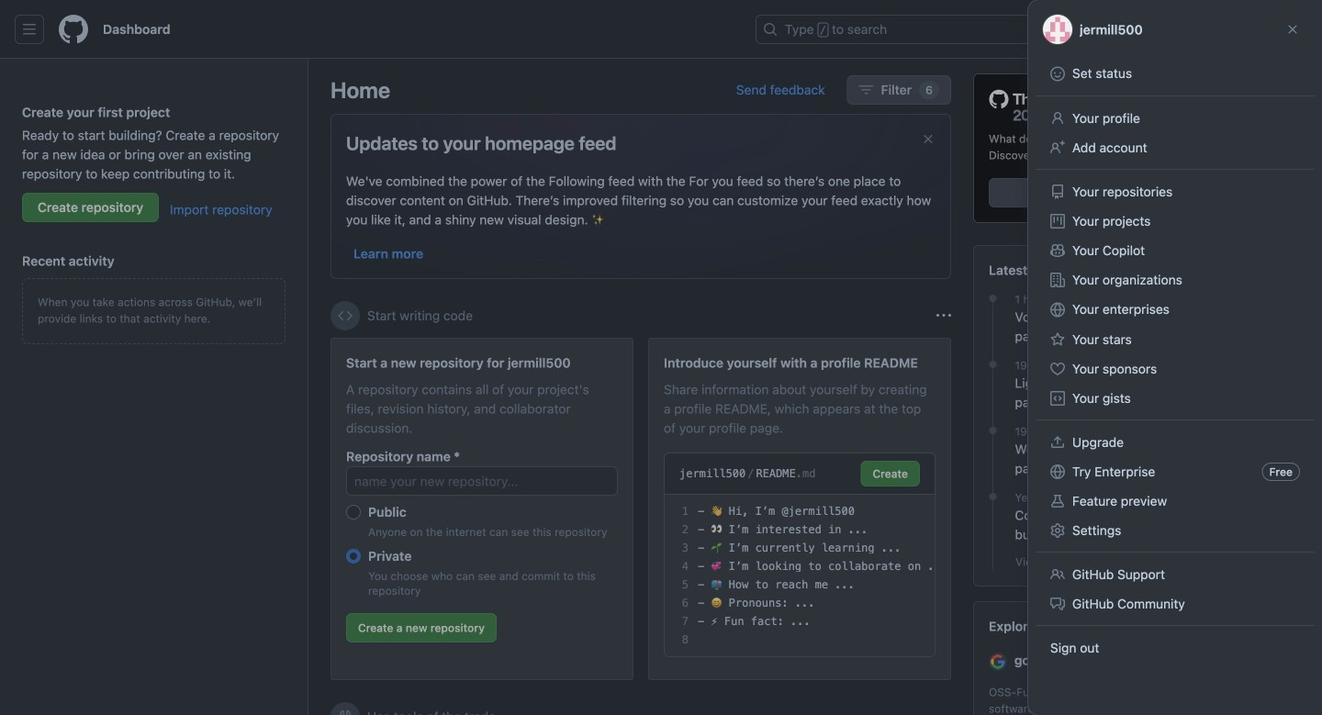 Task type: vqa. For each thing, say whether or not it's contained in the screenshot.
the right been
no



Task type: describe. For each thing, give the bounding box(es) containing it.
homepage image
[[59, 15, 88, 44]]

explore repositories navigation
[[973, 602, 1300, 715]]

3 dot fill image from the top
[[986, 490, 1000, 504]]

plus image
[[1112, 22, 1127, 37]]

command palette image
[[1055, 22, 1070, 37]]

account element
[[0, 59, 309, 715]]



Task type: locate. For each thing, give the bounding box(es) containing it.
2 vertical spatial dot fill image
[[986, 490, 1000, 504]]

0 vertical spatial dot fill image
[[986, 357, 1000, 372]]

explore element
[[973, 73, 1300, 715]]

1 dot fill image from the top
[[986, 357, 1000, 372]]

1 vertical spatial dot fill image
[[986, 423, 1000, 438]]

2 dot fill image from the top
[[986, 423, 1000, 438]]

triangle down image
[[1134, 22, 1149, 37]]

dot fill image
[[986, 357, 1000, 372], [986, 423, 1000, 438], [986, 490, 1000, 504]]

dot fill image
[[986, 291, 1000, 306]]



